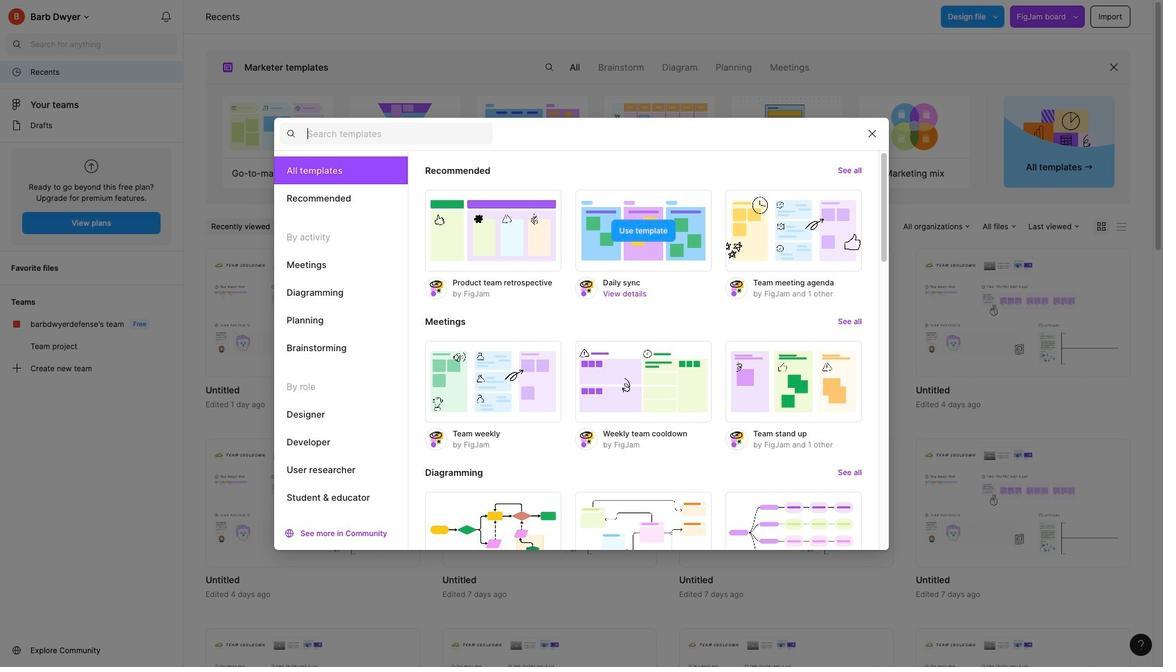 Task type: vqa. For each thing, say whether or not it's contained in the screenshot.
DIAGRAM BASICS image
yes



Task type: describe. For each thing, give the bounding box(es) containing it.
diagram basics image
[[425, 492, 562, 574]]

team weekly image
[[425, 341, 562, 423]]

Search templates text field
[[308, 125, 493, 142]]

go-to-market (gtm) strategy image
[[223, 96, 333, 158]]

search 32 image
[[538, 56, 560, 78]]

team meeting agenda image
[[726, 189, 863, 271]]

marketing mix image
[[860, 96, 970, 158]]

marketing funnel image
[[350, 96, 460, 158]]

recent 16 image
[[11, 67, 22, 78]]



Task type: locate. For each thing, give the bounding box(es) containing it.
community 16 image
[[11, 645, 22, 656]]

daily sync image
[[576, 189, 712, 271]]

see all all templates image
[[1024, 109, 1096, 156]]

dialog
[[274, 117, 890, 601]]

competitor analysis image
[[478, 96, 588, 158]]

creative brief template image
[[726, 96, 850, 158]]

uml diagram image
[[576, 492, 712, 574]]

social media planner image
[[605, 96, 715, 158]]

Search for anything text field
[[30, 39, 177, 50]]

product team retrospective image
[[425, 189, 562, 271]]

search 32 image
[[6, 33, 28, 55]]

team stand up image
[[726, 341, 863, 423]]

mindmap image
[[726, 492, 863, 574]]

bell 32 image
[[155, 6, 177, 28]]

file thumbnail image
[[213, 258, 414, 369], [450, 258, 651, 369], [687, 258, 888, 369], [924, 258, 1124, 369], [213, 447, 414, 559], [450, 447, 651, 559], [687, 447, 888, 559], [924, 447, 1124, 559], [213, 637, 414, 667], [450, 637, 651, 667], [687, 637, 888, 667], [924, 637, 1124, 667]]

weekly team cooldown image
[[576, 341, 712, 423]]

page 16 image
[[11, 120, 22, 131]]



